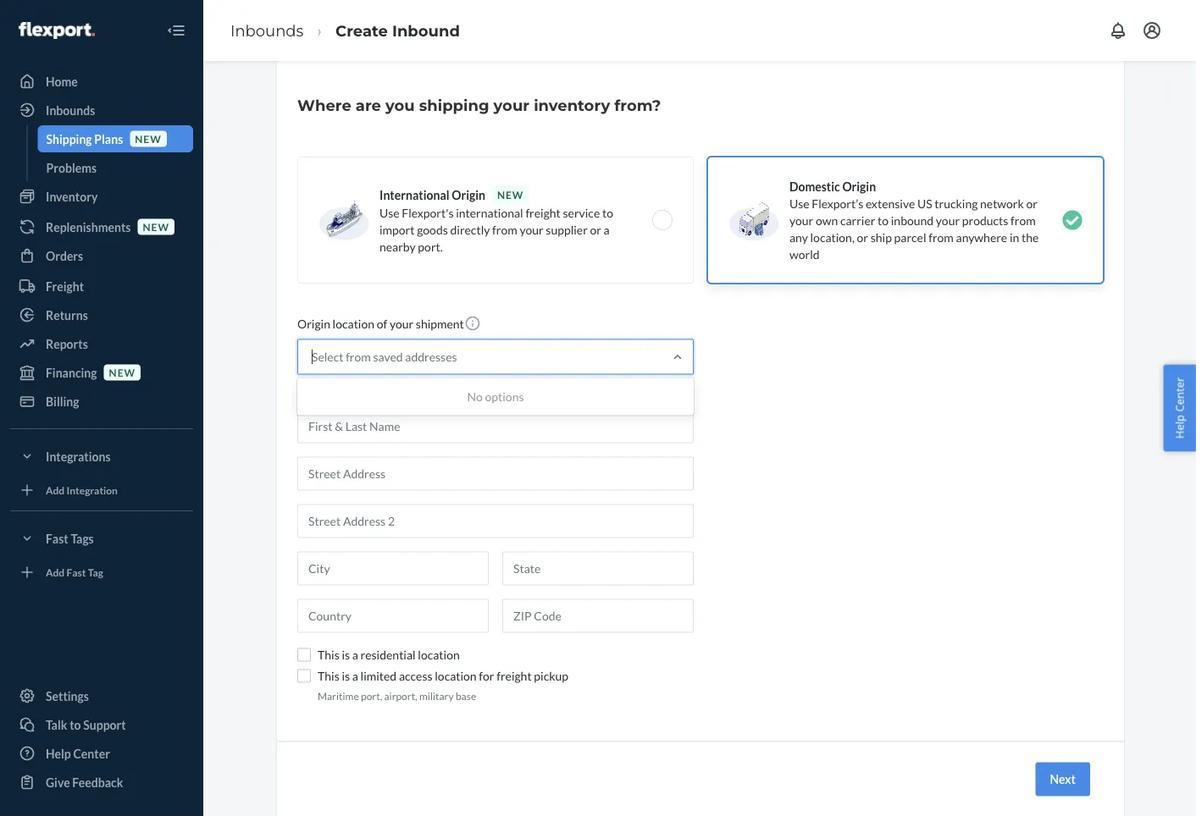 Task type: vqa. For each thing, say whether or not it's contained in the screenshot.
tab list
no



Task type: locate. For each thing, give the bounding box(es) containing it.
from right 'parcel'
[[929, 230, 954, 244]]

select
[[312, 350, 344, 364]]

new up orders link
[[143, 221, 169, 233]]

a left limited on the left of page
[[352, 669, 358, 683]]

0 vertical spatial help center
[[1172, 378, 1187, 439]]

1 vertical spatial add
[[46, 566, 65, 579]]

fast tags
[[46, 532, 94, 546]]

to right talk
[[70, 718, 81, 732]]

freight right the for
[[497, 669, 532, 683]]

fast
[[46, 532, 68, 546], [67, 566, 86, 579]]

base
[[456, 690, 476, 702]]

port.
[[418, 239, 443, 253]]

problems
[[46, 161, 97, 175]]

fast inside dropdown button
[[46, 532, 68, 546]]

you
[[386, 95, 415, 114]]

First & Last Name text field
[[297, 409, 694, 443]]

supplier
[[546, 222, 588, 236]]

1 vertical spatial this
[[318, 669, 340, 683]]

add fast tag
[[46, 566, 103, 579]]

origin for international
[[452, 187, 485, 202]]

a left residential
[[352, 648, 358, 662]]

is for limited
[[342, 669, 350, 683]]

problems link
[[38, 154, 193, 181]]

this
[[318, 648, 340, 662], [318, 669, 340, 683]]

billing link
[[10, 388, 193, 415]]

0 vertical spatial fast
[[46, 532, 68, 546]]

location up 'base'
[[435, 669, 477, 683]]

international origin
[[380, 187, 485, 202]]

inbounds link
[[230, 21, 304, 40], [10, 97, 193, 124]]

add down fast tags
[[46, 566, 65, 579]]

new up 'international' on the top left of page
[[497, 188, 524, 200]]

is
[[342, 648, 350, 662], [342, 669, 350, 683]]

to inside button
[[70, 718, 81, 732]]

use flexport's international freight service to import goods directly from your supplier or a nearby port.
[[380, 205, 613, 253]]

new for replenishments
[[143, 221, 169, 233]]

0 vertical spatial a
[[604, 222, 610, 236]]

integrations
[[46, 449, 111, 464]]

State text field
[[502, 552, 694, 585]]

inventory link
[[10, 183, 193, 210]]

port,
[[361, 690, 382, 702]]

a
[[604, 222, 610, 236], [352, 648, 358, 662], [352, 669, 358, 683]]

0 vertical spatial is
[[342, 648, 350, 662]]

the
[[1022, 230, 1039, 244]]

saved
[[373, 350, 403, 364]]

2 horizontal spatial origin
[[843, 179, 876, 193]]

help inside button
[[1172, 415, 1187, 439]]

orders link
[[10, 242, 193, 269]]

pickup
[[534, 669, 569, 683]]

2 horizontal spatial or
[[1027, 196, 1038, 210]]

1 horizontal spatial help center
[[1172, 378, 1187, 439]]

freight inside the use flexport's international freight service to import goods directly from your supplier or a nearby port.
[[526, 205, 561, 219]]

freight
[[526, 205, 561, 219], [497, 669, 532, 683]]

close navigation image
[[166, 20, 186, 41]]

2 horizontal spatial to
[[878, 213, 889, 227]]

0 vertical spatial freight
[[526, 205, 561, 219]]

from left saved at the left top of page
[[346, 350, 371, 364]]

0 vertical spatial location
[[333, 316, 374, 331]]

feedback
[[72, 776, 123, 790]]

from down 'international' on the top left of page
[[492, 222, 517, 236]]

use
[[790, 196, 810, 210], [380, 205, 400, 219]]

new right plans at the top
[[135, 133, 162, 145]]

0 horizontal spatial use
[[380, 205, 400, 219]]

2 is from the top
[[342, 669, 350, 683]]

this for this is a limited access location for freight pickup
[[318, 669, 340, 683]]

location up 'this is a limited access location for freight pickup' on the bottom of the page
[[418, 648, 460, 662]]

None checkbox
[[297, 669, 311, 683]]

1 this from the top
[[318, 648, 340, 662]]

use up import at left
[[380, 205, 400, 219]]

a right supplier
[[604, 222, 610, 236]]

1 horizontal spatial help
[[1172, 415, 1187, 439]]

0 horizontal spatial to
[[70, 718, 81, 732]]

0 vertical spatial help
[[1172, 415, 1187, 439]]

use down domestic
[[790, 196, 810, 210]]

ZIP Code text field
[[502, 599, 694, 633]]

0 horizontal spatial inbounds
[[46, 103, 95, 117]]

shipping
[[419, 95, 489, 114]]

access
[[399, 669, 433, 683]]

own
[[816, 213, 838, 227]]

origin inside the domestic origin use flexport's extensive us trucking network or your own carrier to inbound your products from any location, or ship parcel from anywhere in the world
[[843, 179, 876, 193]]

add for add fast tag
[[46, 566, 65, 579]]

to up ship
[[878, 213, 889, 227]]

to
[[602, 205, 613, 219], [878, 213, 889, 227], [70, 718, 81, 732]]

0 horizontal spatial inbounds link
[[10, 97, 193, 124]]

integration
[[67, 484, 118, 496]]

or inside the use flexport's international freight service to import goods directly from your supplier or a nearby port.
[[590, 222, 601, 236]]

1 horizontal spatial inbounds
[[230, 21, 304, 40]]

1 horizontal spatial use
[[790, 196, 810, 210]]

1 horizontal spatial to
[[602, 205, 613, 219]]

or down the 'service'
[[590, 222, 601, 236]]

fast left tag
[[67, 566, 86, 579]]

add integration
[[46, 484, 118, 496]]

1 horizontal spatial inbounds link
[[230, 21, 304, 40]]

use inside the domestic origin use flexport's extensive us trucking network or your own carrier to inbound your products from any location, or ship parcel from anywhere in the world
[[790, 196, 810, 210]]

1 vertical spatial help
[[46, 747, 71, 761]]

1 vertical spatial help center
[[46, 747, 110, 761]]

inventory
[[46, 189, 98, 204]]

fast left tags
[[46, 532, 68, 546]]

or down carrier
[[857, 230, 868, 244]]

from
[[1011, 213, 1036, 227], [492, 222, 517, 236], [929, 230, 954, 244], [346, 350, 371, 364]]

new down the reports link
[[109, 366, 136, 379]]

add left integration
[[46, 484, 65, 496]]

0 vertical spatial this
[[318, 648, 340, 662]]

your right shipping at the left top
[[494, 95, 530, 114]]

directly
[[450, 222, 490, 236]]

your inside the use flexport's international freight service to import goods directly from your supplier or a nearby port.
[[520, 222, 544, 236]]

location left of
[[333, 316, 374, 331]]

flexport's
[[402, 205, 454, 219]]

to right the 'service'
[[602, 205, 613, 219]]

import
[[380, 222, 415, 236]]

home link
[[10, 68, 193, 95]]

0 vertical spatial inbounds link
[[230, 21, 304, 40]]

create inbound
[[336, 21, 460, 40]]

shipment
[[416, 316, 464, 331]]

1 horizontal spatial center
[[1172, 378, 1187, 412]]

settings link
[[10, 683, 193, 710]]

a inside the use flexport's international freight service to import goods directly from your supplier or a nearby port.
[[604, 222, 610, 236]]

or
[[1027, 196, 1038, 210], [590, 222, 601, 236], [857, 230, 868, 244]]

inbounds
[[230, 21, 304, 40], [46, 103, 95, 117]]

freight up supplier
[[526, 205, 561, 219]]

shipping plans
[[46, 132, 123, 146]]

1 horizontal spatial origin
[[452, 187, 485, 202]]

tags
[[71, 532, 94, 546]]

2 vertical spatial a
[[352, 669, 358, 683]]

origin location of your shipment
[[297, 316, 464, 331]]

1 vertical spatial a
[[352, 648, 358, 662]]

1 is from the top
[[342, 648, 350, 662]]

open account menu image
[[1142, 20, 1162, 41]]

origin up flexport's
[[843, 179, 876, 193]]

0 vertical spatial center
[[1172, 378, 1187, 412]]

1 vertical spatial inbounds link
[[10, 97, 193, 124]]

your left supplier
[[520, 222, 544, 236]]

Street Address text field
[[297, 457, 694, 491]]

0 vertical spatial inbounds
[[230, 21, 304, 40]]

2 add from the top
[[46, 566, 65, 579]]

are
[[356, 95, 381, 114]]

1 vertical spatial fast
[[67, 566, 86, 579]]

0 horizontal spatial help
[[46, 747, 71, 761]]

None checkbox
[[297, 648, 311, 662]]

world
[[790, 247, 820, 261]]

integrations button
[[10, 443, 193, 470]]

or right network
[[1027, 196, 1038, 210]]

where
[[297, 95, 351, 114]]

of
[[377, 316, 387, 331]]

origin up the select
[[297, 316, 330, 331]]

new for financing
[[109, 366, 136, 379]]

Street Address 2 text field
[[297, 504, 694, 538]]

1 vertical spatial center
[[73, 747, 110, 761]]

tag
[[88, 566, 103, 579]]

help center inside button
[[1172, 378, 1187, 439]]

origin up 'international' on the top left of page
[[452, 187, 485, 202]]

2 this from the top
[[318, 669, 340, 683]]

City text field
[[297, 552, 489, 585]]

1 vertical spatial is
[[342, 669, 350, 683]]

0 vertical spatial add
[[46, 484, 65, 496]]

a for this is a residential location
[[352, 648, 358, 662]]

reports
[[46, 337, 88, 351]]

location
[[333, 316, 374, 331], [418, 648, 460, 662], [435, 669, 477, 683]]

a for this is a limited access location for freight pickup
[[352, 669, 358, 683]]

1 add from the top
[[46, 484, 65, 496]]

use inside the use flexport's international freight service to import goods directly from your supplier or a nearby port.
[[380, 205, 400, 219]]

0 horizontal spatial or
[[590, 222, 601, 236]]

new
[[135, 133, 162, 145], [497, 188, 524, 200], [143, 221, 169, 233], [109, 366, 136, 379]]



Task type: describe. For each thing, give the bounding box(es) containing it.
2 vertical spatial location
[[435, 669, 477, 683]]

inbounds inside the breadcrumbs navigation
[[230, 21, 304, 40]]

airport,
[[384, 690, 417, 702]]

this is a residential location
[[318, 648, 460, 662]]

military
[[419, 690, 454, 702]]

limited
[[361, 669, 397, 683]]

breadcrumbs navigation
[[217, 6, 474, 55]]

billing
[[46, 394, 79, 409]]

your up any
[[790, 213, 814, 227]]

0 horizontal spatial help center
[[46, 747, 110, 761]]

returns
[[46, 308, 88, 322]]

new for shipping plans
[[135, 133, 162, 145]]

create inbound link
[[336, 21, 460, 40]]

anywhere
[[956, 230, 1008, 244]]

support
[[83, 718, 126, 732]]

select from saved addresses
[[312, 350, 457, 364]]

products
[[962, 213, 1009, 227]]

network
[[980, 196, 1024, 210]]

next
[[1050, 772, 1076, 787]]

plans
[[94, 132, 123, 146]]

in
[[1010, 230, 1020, 244]]

1 vertical spatial location
[[418, 648, 460, 662]]

inbounds link inside the breadcrumbs navigation
[[230, 21, 304, 40]]

any
[[790, 230, 808, 244]]

next button
[[1036, 763, 1090, 797]]

orders
[[46, 249, 83, 263]]

for
[[479, 669, 494, 683]]

domestic
[[790, 179, 840, 193]]

inventory
[[534, 95, 610, 114]]

0 horizontal spatial center
[[73, 747, 110, 761]]

add fast tag link
[[10, 559, 193, 586]]

new for international origin
[[497, 188, 524, 200]]

returns link
[[10, 302, 193, 329]]

options
[[485, 389, 524, 404]]

this is a limited access location for freight pickup
[[318, 669, 569, 683]]

0 horizontal spatial origin
[[297, 316, 330, 331]]

nearby
[[380, 239, 416, 253]]

help center button
[[1164, 365, 1196, 452]]

international
[[456, 205, 523, 219]]

us
[[918, 196, 933, 210]]

maritime
[[318, 690, 359, 702]]

reports link
[[10, 330, 193, 358]]

talk to support button
[[10, 712, 193, 739]]

no
[[467, 389, 483, 404]]

freight
[[46, 279, 84, 294]]

domestic origin use flexport's extensive us trucking network or your own carrier to inbound your products from any location, or ship parcel from anywhere in the world
[[790, 179, 1039, 261]]

your down trucking
[[936, 213, 960, 227]]

replenishments
[[46, 220, 131, 234]]

flexport logo image
[[19, 22, 95, 39]]

no options
[[467, 389, 524, 404]]

flexport's
[[812, 196, 864, 210]]

to inside the use flexport's international freight service to import goods directly from your supplier or a nearby port.
[[602, 205, 613, 219]]

from up the the
[[1011, 213, 1036, 227]]

Country text field
[[297, 599, 489, 633]]

from inside the use flexport's international freight service to import goods directly from your supplier or a nearby port.
[[492, 222, 517, 236]]

help center link
[[10, 741, 193, 768]]

give feedback
[[46, 776, 123, 790]]

1 vertical spatial freight
[[497, 669, 532, 683]]

this for this is a residential location
[[318, 648, 340, 662]]

financing
[[46, 366, 97, 380]]

fast tags button
[[10, 525, 193, 552]]

talk to support
[[46, 718, 126, 732]]

freight link
[[10, 273, 193, 300]]

parcel
[[894, 230, 927, 244]]

from?
[[615, 95, 661, 114]]

trucking
[[935, 196, 978, 210]]

give
[[46, 776, 70, 790]]

add for add integration
[[46, 484, 65, 496]]

give feedback button
[[10, 769, 193, 796]]

your right of
[[390, 316, 414, 331]]

location,
[[810, 230, 855, 244]]

international
[[380, 187, 450, 202]]

shipping
[[46, 132, 92, 146]]

residential
[[361, 648, 416, 662]]

addresses
[[405, 350, 457, 364]]

talk
[[46, 718, 67, 732]]

create
[[336, 21, 388, 40]]

ship
[[871, 230, 892, 244]]

open notifications image
[[1108, 20, 1129, 41]]

to inside the domestic origin use flexport's extensive us trucking network or your own carrier to inbound your products from any location, or ship parcel from anywhere in the world
[[878, 213, 889, 227]]

extensive
[[866, 196, 915, 210]]

inbound
[[891, 213, 934, 227]]

maritime port, airport, military base
[[318, 690, 476, 702]]

1 vertical spatial inbounds
[[46, 103, 95, 117]]

add integration link
[[10, 477, 193, 504]]

check circle image
[[1062, 210, 1083, 230]]

center inside button
[[1172, 378, 1187, 412]]

1 horizontal spatial or
[[857, 230, 868, 244]]

home
[[46, 74, 78, 89]]

origin for domestic
[[843, 179, 876, 193]]

inbound
[[392, 21, 460, 40]]

settings
[[46, 689, 89, 704]]

carrier
[[840, 213, 876, 227]]

is for residential
[[342, 648, 350, 662]]



